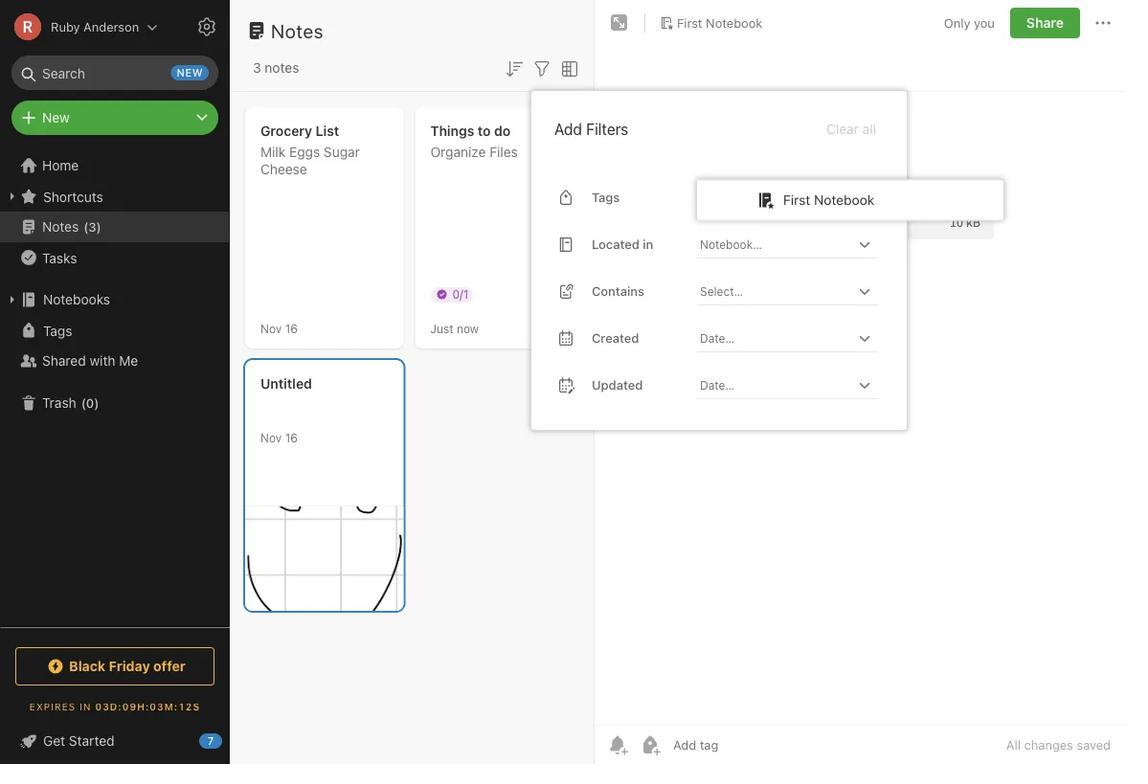 Task type: vqa. For each thing, say whether or not it's contained in the screenshot.
search box
no



Task type: describe. For each thing, give the bounding box(es) containing it.
more actions image
[[1092, 11, 1115, 34]]

you
[[974, 16, 995, 30]]

all
[[862, 121, 876, 137]]

date… for created
[[700, 331, 735, 345]]

filters
[[586, 120, 628, 138]]

tags inside button
[[43, 322, 72, 338]]

add tag image
[[639, 734, 662, 756]]

started
[[69, 733, 115, 749]]

Add tag field
[[671, 737, 815, 753]]

located in
[[592, 237, 653, 251]]

0/1
[[452, 287, 469, 301]]

( for notes
[[84, 220, 88, 234]]

thumbnail image
[[245, 507, 404, 611]]

home link
[[0, 150, 230, 181]]

created
[[592, 331, 639, 345]]

friday
[[109, 658, 150, 674]]

7
[[208, 735, 214, 747]]

add filters
[[554, 120, 628, 138]]

Sort options field
[[503, 56, 526, 80]]

Contains field
[[696, 277, 878, 305]]

only you
[[944, 16, 995, 30]]

share button
[[1010, 8, 1080, 38]]

shared with me
[[42, 353, 138, 369]]

just now
[[430, 322, 479, 335]]

with
[[90, 353, 115, 369]]

cheese
[[260, 161, 307, 177]]

note list element
[[230, 0, 595, 764]]

tasks
[[42, 250, 77, 265]]

sugar
[[324, 144, 360, 160]]

in
[[643, 237, 653, 251]]

More actions field
[[1092, 8, 1115, 38]]

black friday offer button
[[15, 647, 214, 686]]

1 horizontal spatial first
[[783, 192, 810, 208]]

clear
[[826, 121, 859, 137]]

all
[[1006, 738, 1021, 752]]

tasks button
[[0, 242, 229, 273]]

shortcuts
[[43, 188, 103, 204]]

grocery
[[260, 123, 312, 139]]

Search text field
[[25, 56, 205, 90]]

shortcuts button
[[0, 181, 229, 212]]

2 16 from the top
[[285, 431, 298, 444]]

notes for notes
[[271, 19, 324, 42]]

notes ( 3 )
[[42, 219, 101, 235]]

1 vertical spatial notebook
[[814, 192, 874, 208]]

expires in 03d:09h:03m:12s
[[29, 701, 200, 712]]

3 inside note list element
[[253, 60, 261, 76]]

tree containing home
[[0, 150, 230, 626]]

Add filters field
[[530, 56, 553, 80]]

) for notes
[[96, 220, 101, 234]]

to
[[478, 123, 491, 139]]

shared with me link
[[0, 346, 229, 376]]

new button
[[11, 101, 218, 135]]

3 inside notes ( 3 )
[[88, 220, 96, 234]]

Note Editor text field
[[595, 92, 1126, 725]]

1 16 from the top
[[285, 322, 298, 335]]

offer
[[153, 658, 186, 674]]

1 nov from the top
[[260, 322, 282, 335]]

1 nov 16 from the top
[[260, 322, 298, 335]]

settings image
[[195, 15, 218, 38]]

eggs
[[289, 144, 320, 160]]

3 notes
[[253, 60, 299, 76]]

date… for updated
[[700, 378, 735, 391]]

just
[[430, 322, 453, 335]]

tags button
[[0, 315, 229, 346]]

ruby
[[51, 20, 80, 34]]

trash ( 0 )
[[42, 395, 99, 411]]

Located in field
[[696, 231, 878, 258]]

notes for notes ( 3 )
[[42, 219, 79, 235]]

( for trash
[[81, 396, 86, 410]]

clear all button
[[824, 118, 878, 141]]



Task type: locate. For each thing, give the bounding box(es) containing it.
date… inside field
[[700, 378, 735, 391]]

 input text field
[[698, 231, 853, 257], [698, 277, 853, 304]]

shared
[[42, 353, 86, 369]]

( right the trash
[[81, 396, 86, 410]]

located
[[592, 237, 640, 251]]

get started
[[43, 733, 115, 749]]

first notebook inside button
[[677, 15, 763, 30]]

 input text field for contains
[[698, 277, 853, 304]]

expand note image
[[608, 11, 631, 34]]

me
[[119, 353, 138, 369]]

tree
[[0, 150, 230, 626]]

0 vertical spatial (
[[84, 220, 88, 234]]

do
[[494, 123, 511, 139]]

tags up shared
[[43, 322, 72, 338]]

1 vertical spatial first
[[783, 192, 810, 208]]

expires
[[29, 701, 76, 712]]

 input text field inside 'contains' field
[[698, 277, 853, 304]]

add
[[554, 120, 582, 138]]

 input text field for located in
[[698, 231, 853, 257]]

0 vertical spatial  input text field
[[698, 231, 853, 257]]

first notebook button
[[653, 10, 769, 36]]

1 vertical spatial nov
[[260, 431, 282, 444]]

click to collapse image
[[223, 729, 237, 752]]

)
[[96, 220, 101, 234], [94, 396, 99, 410]]

changes
[[1024, 738, 1073, 752]]

16 down the untitled
[[285, 431, 298, 444]]

3 left notes
[[253, 60, 261, 76]]

0 horizontal spatial tags
[[43, 322, 72, 338]]

16
[[285, 322, 298, 335], [285, 431, 298, 444]]

) inside trash ( 0 )
[[94, 396, 99, 410]]

2  input text field from the top
[[698, 277, 853, 304]]

 input text field inside located in field
[[698, 231, 853, 257]]

0 horizontal spatial first
[[677, 15, 702, 30]]

note window element
[[595, 0, 1126, 764]]

0 horizontal spatial notes
[[42, 219, 79, 235]]

) right the trash
[[94, 396, 99, 410]]

share
[[1026, 15, 1064, 31]]

notebooks link
[[0, 284, 229, 315]]

0 vertical spatial )
[[96, 220, 101, 234]]

1 vertical spatial )
[[94, 396, 99, 410]]

2 nov 16 from the top
[[260, 431, 298, 444]]

Help and Learning task checklist field
[[0, 726, 230, 756]]

first
[[677, 15, 702, 30], [783, 192, 810, 208]]

new search field
[[25, 56, 209, 90]]

1 horizontal spatial first notebook
[[783, 192, 874, 208]]

2 nov from the top
[[260, 431, 282, 444]]

0 vertical spatial nov 16
[[260, 322, 298, 335]]

first inside first notebook button
[[677, 15, 702, 30]]

notebooks
[[43, 292, 110, 307]]

0 horizontal spatial notebook
[[706, 15, 763, 30]]

1  input text field from the top
[[698, 231, 853, 257]]

3
[[253, 60, 261, 76], [88, 220, 96, 234]]

all changes saved
[[1006, 738, 1111, 752]]

0 vertical spatial 16
[[285, 322, 298, 335]]

notes inside tree
[[42, 219, 79, 235]]

0 vertical spatial nov
[[260, 322, 282, 335]]

new
[[42, 110, 70, 125]]

notes inside note list element
[[271, 19, 324, 42]]

0 vertical spatial notes
[[271, 19, 324, 42]]

( down shortcuts
[[84, 220, 88, 234]]

updated
[[592, 378, 643, 392]]

grocery list milk eggs sugar cheese
[[260, 123, 360, 177]]

tags
[[592, 190, 620, 204], [43, 322, 72, 338]]

anderson
[[83, 20, 139, 34]]

0 vertical spatial first
[[677, 15, 702, 30]]

( inside trash ( 0 )
[[81, 396, 86, 410]]

0 horizontal spatial 3
[[88, 220, 96, 234]]

View options field
[[553, 56, 581, 80]]

now
[[457, 322, 479, 335]]

1 vertical spatial nov 16
[[260, 431, 298, 444]]

date… inside  date picker field
[[700, 331, 735, 345]]

contains
[[592, 284, 644, 298]]

list
[[316, 123, 339, 139]]

nov
[[260, 322, 282, 335], [260, 431, 282, 444]]

2 date… from the top
[[700, 378, 735, 391]]

files
[[490, 144, 518, 160]]

) inside notes ( 3 )
[[96, 220, 101, 234]]

nov down the untitled
[[260, 431, 282, 444]]

organize
[[430, 144, 486, 160]]

nov up the untitled
[[260, 322, 282, 335]]

first right "expand note" icon
[[677, 15, 702, 30]]

get
[[43, 733, 65, 749]]

1 vertical spatial tags
[[43, 322, 72, 338]]

saved
[[1077, 738, 1111, 752]]

0 vertical spatial date…
[[700, 331, 735, 345]]

date… down  date picker field
[[700, 378, 735, 391]]

 input text field up 'contains' field
[[698, 231, 853, 257]]

black
[[69, 658, 105, 674]]

0 vertical spatial first notebook
[[677, 15, 763, 30]]

1 vertical spatial (
[[81, 396, 86, 410]]

ruby anderson
[[51, 20, 139, 34]]

trash
[[42, 395, 76, 411]]

expand notebooks image
[[5, 292, 20, 307]]

1 vertical spatial first notebook
[[783, 192, 874, 208]]

1 vertical spatial  input text field
[[698, 277, 853, 304]]

things to do organize files
[[430, 123, 518, 160]]

new
[[177, 67, 203, 79]]

milk
[[260, 144, 286, 160]]

black friday offer
[[69, 658, 186, 674]]

1 horizontal spatial 3
[[253, 60, 261, 76]]

( inside notes ( 3 )
[[84, 220, 88, 234]]

add a reminder image
[[606, 734, 629, 756]]

03d:09h:03m:12s
[[95, 701, 200, 712]]

clear all
[[826, 121, 876, 137]]

) down shortcuts button
[[96, 220, 101, 234]]

home
[[42, 158, 79, 173]]

only
[[944, 16, 971, 30]]

untitled
[[260, 376, 312, 392]]

nov 16 down the untitled
[[260, 431, 298, 444]]

 Date picker field
[[696, 371, 895, 399]]

3 down shortcuts
[[88, 220, 96, 234]]

notes up tasks
[[42, 219, 79, 235]]

1 vertical spatial notes
[[42, 219, 79, 235]]

1 horizontal spatial tags
[[592, 190, 620, 204]]

notes up notes
[[271, 19, 324, 42]]

1 horizontal spatial notes
[[271, 19, 324, 42]]

date… down 'contains' field
[[700, 331, 735, 345]]

notes
[[265, 60, 299, 76]]

tags up located
[[592, 190, 620, 204]]

notebook
[[706, 15, 763, 30], [814, 192, 874, 208]]

notebook inside button
[[706, 15, 763, 30]]

0
[[86, 396, 94, 410]]

in
[[80, 701, 91, 712]]

1 vertical spatial 16
[[285, 431, 298, 444]]

1 horizontal spatial notebook
[[814, 192, 874, 208]]

add filters image
[[530, 57, 553, 80]]

16 up the untitled
[[285, 322, 298, 335]]

) for trash
[[94, 396, 99, 410]]

0 vertical spatial 3
[[253, 60, 261, 76]]

0 vertical spatial notebook
[[706, 15, 763, 30]]

 Date picker field
[[696, 324, 895, 352]]

0 vertical spatial tags
[[592, 190, 620, 204]]

first up located in field
[[783, 192, 810, 208]]

Account field
[[0, 8, 158, 46]]

 input text field down located in field
[[698, 277, 853, 304]]

date…
[[700, 331, 735, 345], [700, 378, 735, 391]]

nov 16
[[260, 322, 298, 335], [260, 431, 298, 444]]

1 date… from the top
[[700, 331, 735, 345]]

(
[[84, 220, 88, 234], [81, 396, 86, 410]]

1 vertical spatial 3
[[88, 220, 96, 234]]

first notebook
[[677, 15, 763, 30], [783, 192, 874, 208]]

notes
[[271, 19, 324, 42], [42, 219, 79, 235]]

0 horizontal spatial first notebook
[[677, 15, 763, 30]]

things
[[430, 123, 474, 139]]

1 vertical spatial date…
[[700, 378, 735, 391]]

nov 16 up the untitled
[[260, 322, 298, 335]]



